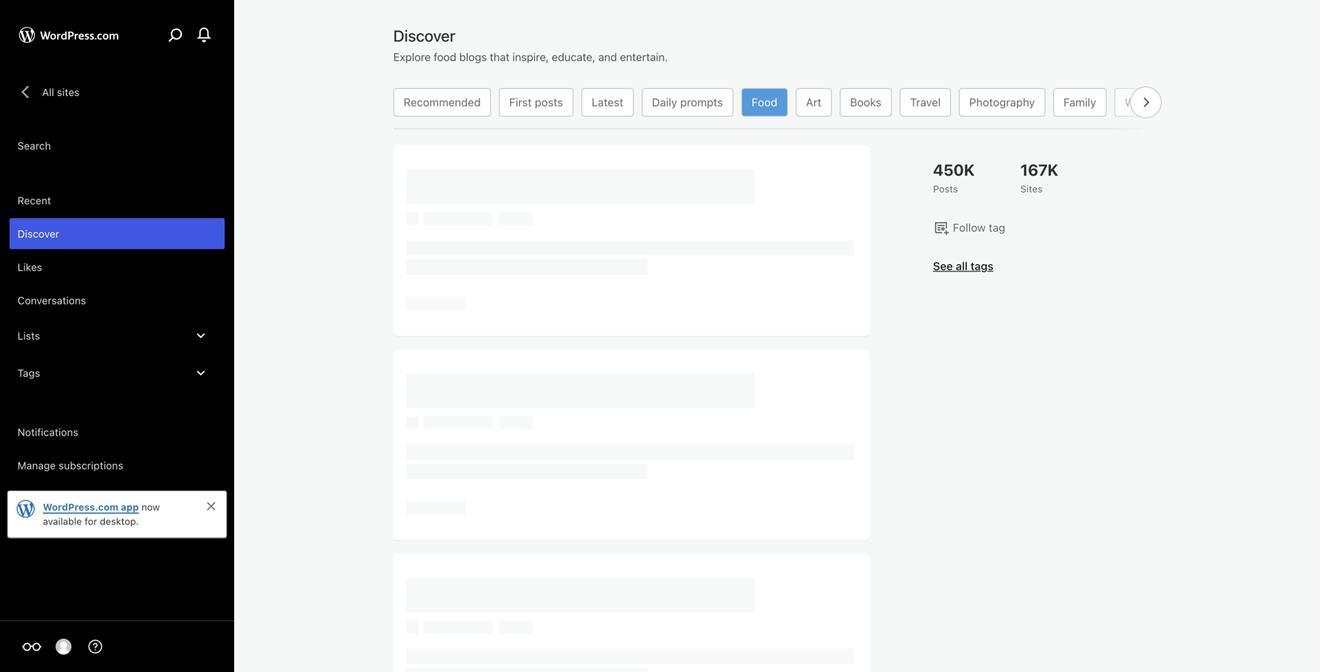 Task type: vqa. For each thing, say whether or not it's contained in the screenshot.
Photography option
yes



Task type: describe. For each thing, give the bounding box(es) containing it.
sites
[[1021, 183, 1043, 195]]

discover for discover
[[17, 228, 59, 240]]

explore
[[394, 50, 431, 64]]

450k
[[934, 160, 975, 179]]

Books radio
[[840, 88, 892, 117]]

Latest radio
[[582, 88, 634, 117]]

discover explore food blogs that inspire, educate, and entertain.
[[394, 26, 668, 64]]

all sites link
[[10, 75, 87, 109]]

Travel radio
[[900, 88, 952, 117]]

all
[[956, 260, 968, 273]]

Family radio
[[1054, 88, 1107, 117]]

Writing radio
[[1115, 88, 1172, 117]]

first posts
[[510, 96, 563, 109]]

keyboard_arrow_down image for lists
[[193, 328, 209, 344]]

follow tag button
[[934, 219, 1006, 237]]

subscriptions
[[59, 460, 123, 472]]

food
[[752, 96, 778, 109]]

search
[[17, 140, 51, 152]]

recommended
[[404, 96, 481, 109]]

wordpress.com app
[[43, 502, 139, 513]]

lists link
[[10, 318, 225, 353]]

search link
[[10, 130, 225, 161]]

and entertain.
[[599, 50, 668, 64]]

tag
[[989, 221, 1006, 234]]

Art radio
[[796, 88, 832, 117]]

conversations
[[17, 295, 86, 307]]

dismiss image
[[205, 500, 218, 513]]

discover for discover explore food blogs that inspire, educate, and entertain.
[[394, 26, 456, 45]]

manage
[[17, 460, 56, 472]]

reader image
[[22, 638, 41, 657]]

450k posts
[[934, 160, 975, 195]]

manage subscriptions
[[17, 460, 123, 472]]

167k
[[1021, 160, 1059, 179]]

travel
[[911, 96, 941, 109]]

option group containing recommended
[[390, 88, 1176, 117]]

now
[[142, 502, 160, 513]]

all sites
[[42, 86, 80, 98]]

latest
[[592, 96, 624, 109]]

sites
[[57, 86, 80, 98]]



Task type: locate. For each thing, give the bounding box(es) containing it.
likes
[[17, 261, 42, 273]]

manage subscriptions link
[[10, 450, 225, 481]]

daily prompts
[[652, 96, 723, 109]]

inspire,
[[513, 50, 549, 64]]

Recommended radio
[[394, 88, 491, 117]]

167k sites
[[1021, 160, 1059, 195]]

greg robinson image
[[56, 639, 71, 655]]

books
[[850, 96, 882, 109]]

keyboard_arrow_down image inside lists 'link'
[[193, 328, 209, 344]]

family
[[1064, 96, 1097, 109]]

lists
[[17, 330, 40, 342]]

blogs
[[459, 50, 487, 64]]

available
[[43, 516, 82, 527]]

photography
[[970, 96, 1035, 109]]

conversations link
[[10, 285, 225, 316]]

notifications link
[[10, 417, 225, 448]]

keyboard_arrow_down image
[[193, 328, 209, 344], [193, 365, 209, 381]]

First posts radio
[[499, 88, 574, 117]]

keyboard_arrow_down image for tags
[[193, 365, 209, 381]]

discover
[[394, 26, 456, 45], [17, 228, 59, 240]]

educate,
[[552, 50, 596, 64]]

1 vertical spatial discover
[[17, 228, 59, 240]]

that
[[490, 50, 510, 64]]

1 vertical spatial keyboard_arrow_down image
[[193, 365, 209, 381]]

see all tags link
[[934, 258, 1148, 275]]

discover inside discover explore food blogs that inspire, educate, and entertain.
[[394, 26, 456, 45]]

recent link
[[10, 185, 225, 216]]

tags
[[971, 260, 994, 273]]

food
[[434, 50, 457, 64]]

tags
[[17, 367, 40, 379]]

for
[[85, 516, 97, 527]]

posts
[[535, 96, 563, 109]]

1 horizontal spatial discover
[[394, 26, 456, 45]]

recent
[[17, 195, 51, 206]]

0 vertical spatial keyboard_arrow_down image
[[193, 328, 209, 344]]

follow tag
[[953, 221, 1006, 234]]

likes link
[[10, 252, 225, 283]]

Food radio
[[742, 88, 788, 117]]

wordpress.com
[[43, 502, 118, 513]]

notifications
[[17, 426, 78, 438]]

posts
[[934, 183, 958, 195]]

all
[[42, 86, 54, 98]]

2 keyboard_arrow_down image from the top
[[193, 365, 209, 381]]

first
[[510, 96, 532, 109]]

app
[[121, 502, 139, 513]]

0 vertical spatial discover
[[394, 26, 456, 45]]

0 horizontal spatial discover
[[17, 228, 59, 240]]

desktop.
[[100, 516, 139, 527]]

daily
[[652, 96, 678, 109]]

Daily prompts radio
[[642, 88, 734, 117]]

follow
[[953, 221, 986, 234]]

Photography radio
[[959, 88, 1046, 117]]

tags link
[[10, 356, 225, 391]]

writing
[[1125, 96, 1162, 109]]

discover link
[[10, 218, 225, 249]]

keyboard_arrow_down image inside tags link
[[193, 365, 209, 381]]

option group
[[390, 88, 1176, 117]]

art
[[806, 96, 822, 109]]

discover inside discover link
[[17, 228, 59, 240]]

see all tags
[[934, 260, 994, 273]]

now available for desktop.
[[43, 502, 160, 527]]

1 keyboard_arrow_down image from the top
[[193, 328, 209, 344]]

discover down 'recent'
[[17, 228, 59, 240]]

discover up the explore
[[394, 26, 456, 45]]

prompts
[[681, 96, 723, 109]]

see
[[934, 260, 953, 273]]



